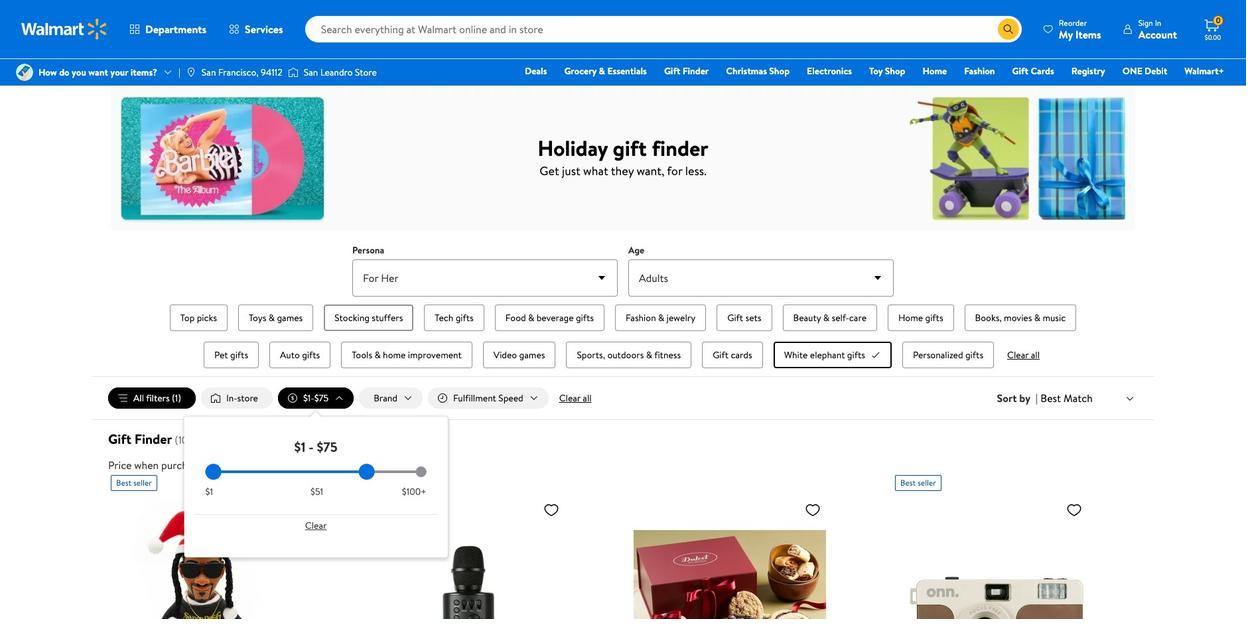 Task type: describe. For each thing, give the bounding box(es) containing it.
beauty & self-care button
[[783, 305, 877, 331]]

gift for gift finder (105)
[[108, 430, 131, 448]]

want,
[[637, 162, 664, 179]]

top picks button
[[170, 305, 228, 331]]

sports, outdoors & fitness
[[577, 348, 681, 362]]

in
[[1155, 17, 1162, 28]]

gift for gift cards
[[713, 348, 729, 362]]

holiday
[[538, 133, 608, 162]]

gift cards button
[[702, 342, 763, 368]]

fulfillment speed button
[[428, 388, 549, 409]]

0 vertical spatial registry
[[138, 14, 172, 27]]

best seller for onn. reusable 35mm camera with flash 'image'
[[900, 477, 936, 489]]

sign in account
[[1139, 17, 1177, 41]]

$1 - $75
[[294, 438, 338, 456]]

clear for topmost the clear all button
[[1007, 348, 1029, 362]]

home
[[383, 348, 406, 362]]

| inside sort and filter section element
[[1036, 391, 1038, 406]]

0 vertical spatial clear all button
[[1002, 348, 1045, 362]]

departments button
[[118, 13, 218, 45]]

clear all for the bottommost the clear all button
[[559, 392, 592, 405]]

gift ideas link
[[186, 14, 225, 27]]

 image for san
[[288, 66, 298, 79]]

best match button
[[1038, 389, 1138, 407]]

94112
[[261, 66, 283, 79]]

& for grocery & essentials
[[599, 64, 605, 78]]

fulfillment
[[453, 392, 496, 405]]

for
[[667, 162, 682, 179]]

$75 inside $1-$75 dropdown button
[[314, 392, 329, 405]]

top
[[180, 311, 195, 324]]

grocery & essentials
[[564, 64, 647, 78]]

fashion for fashion
[[964, 64, 995, 78]]

gifts for auto gifts
[[302, 348, 320, 362]]

online
[[211, 458, 239, 473]]

pet
[[214, 348, 228, 362]]

sort by |
[[997, 391, 1038, 406]]

$1 for $1 - $75
[[294, 438, 306, 456]]

reorder
[[1059, 17, 1087, 28]]

stocking stuffers list item
[[321, 302, 416, 334]]

white
[[784, 348, 808, 362]]

personalized gifts
[[913, 348, 983, 362]]

onn. reusable 35mm camera with flash image
[[895, 496, 1088, 619]]

seller for onn. reusable 35mm camera with flash 'image'
[[918, 477, 936, 489]]

1 horizontal spatial registry
[[1072, 64, 1105, 78]]

shop for christmas shop
[[769, 64, 790, 78]]

gift for gift finder
[[664, 64, 680, 78]]

video games list item
[[480, 339, 558, 371]]

what
[[583, 162, 608, 179]]

less.
[[685, 162, 707, 179]]

group containing top picks
[[140, 302, 1106, 371]]

you
[[72, 66, 86, 79]]

finder
[[652, 133, 709, 162]]

video games button
[[483, 342, 556, 368]]

& for tools & home improvement
[[375, 348, 381, 362]]

snoop on the stoop 12 snoop dogg christmas red plush figurine image
[[111, 496, 303, 619]]

home gifts list item
[[885, 302, 957, 334]]

stocking stuffers button
[[324, 305, 414, 331]]

ideas
[[204, 14, 225, 27]]

all
[[133, 392, 144, 405]]

1 vertical spatial gift finder link
[[658, 64, 715, 78]]

sponsored
[[1102, 51, 1138, 62]]

$51
[[311, 485, 323, 498]]

sign
[[1139, 17, 1153, 28]]

& inside button
[[646, 348, 652, 362]]

& for beauty & self-care
[[823, 311, 830, 324]]

gifts right elephant
[[847, 348, 865, 362]]

& for food & beverage gifts
[[528, 311, 534, 324]]

legal information image
[[244, 460, 255, 471]]

all for the bottommost the clear all button
[[583, 392, 592, 405]]

shop for toy shop
[[885, 64, 905, 78]]

in-store button
[[201, 388, 273, 409]]

gift
[[613, 133, 647, 162]]

brand button
[[359, 388, 423, 409]]

food & beverage gifts button
[[495, 305, 605, 331]]

reorder my items
[[1059, 17, 1101, 41]]

all for topmost the clear all button
[[1031, 348, 1040, 362]]

search icon image
[[1003, 24, 1014, 35]]

speed
[[499, 392, 523, 405]]

tools & home improvement button
[[341, 342, 472, 368]]

services button
[[218, 13, 294, 45]]

brand
[[374, 392, 397, 405]]

finder for gift finder
[[683, 64, 709, 78]]

toy
[[869, 64, 883, 78]]

san francisco, 94112
[[202, 66, 283, 79]]

san leandro store
[[304, 66, 377, 79]]

debit
[[1145, 64, 1167, 78]]

-
[[309, 438, 314, 456]]

do
[[59, 66, 69, 79]]

(1)
[[172, 392, 181, 405]]

books,
[[975, 311, 1002, 324]]

gifts inside 'button'
[[576, 311, 594, 324]]

best for onn. reusable 35mm camera with flash 'image'
[[900, 477, 916, 489]]

gifts for home gifts
[[925, 311, 943, 324]]

2 / from the left
[[230, 14, 233, 27]]

beauty & self-care list item
[[780, 302, 880, 334]]

best seller for snoop on the stoop 12 snoop dogg christmas red plush figurine image
[[116, 477, 152, 489]]

walmart image
[[21, 19, 108, 40]]

items?
[[131, 66, 157, 79]]

& for fashion & jewelry
[[658, 311, 665, 324]]

departments
[[145, 22, 206, 36]]

white elephant gifts
[[784, 348, 865, 362]]

gifts & registry link
[[108, 14, 172, 27]]

gifts & registry / gift ideas / gift finder
[[108, 14, 283, 27]]

stocking
[[335, 311, 370, 324]]

stuffers
[[372, 311, 403, 324]]

fashion for fashion & jewelry
[[626, 311, 656, 324]]

 image for how
[[16, 64, 33, 81]]

tech gifts list item
[[422, 302, 487, 334]]

pet gifts list item
[[201, 339, 262, 371]]

persona
[[352, 244, 384, 257]]

top picks list item
[[167, 302, 230, 334]]

care
[[849, 311, 867, 324]]

toy shop link
[[863, 64, 911, 78]]

one debit
[[1123, 64, 1167, 78]]

Walmart Site-Wide search field
[[305, 16, 1022, 42]]

cards
[[731, 348, 752, 362]]

movies
[[1004, 311, 1032, 324]]

age
[[628, 244, 645, 257]]

tools & home improvement
[[352, 348, 462, 362]]

deals link
[[519, 64, 553, 78]]

sign in to add to favorites list, dulcet dessert gift basket -  cookies variety pack of 4 flavors and rugelach- perfect gift baskets for birthday gift, wedding gift & special occasions image
[[805, 502, 821, 518]]

grocery & essentials link
[[558, 64, 653, 78]]

fulfillment speed
[[453, 392, 523, 405]]

top picks
[[180, 311, 217, 324]]

all filters (1) button
[[108, 388, 196, 409]]

items
[[1076, 27, 1101, 41]]

sign in to add to favorites list, snoop on the stoop 12 snoop dogg christmas red plush figurine image
[[282, 502, 298, 518]]

home gifts button
[[888, 305, 954, 331]]

picks
[[197, 311, 217, 324]]

auto gifts list item
[[267, 339, 333, 371]]



Task type: vqa. For each thing, say whether or not it's contained in the screenshot.
$ in the the $ 49 88
no



Task type: locate. For each thing, give the bounding box(es) containing it.
clear all list item
[[1002, 339, 1045, 371]]

1 vertical spatial finder
[[683, 64, 709, 78]]

 image left how
[[16, 64, 33, 81]]

tech gifts button
[[424, 305, 484, 331]]

fashion & jewelry list item
[[612, 302, 709, 334]]

fashion inside button
[[626, 311, 656, 324]]

& right food
[[528, 311, 534, 324]]

| right items?
[[179, 66, 180, 79]]

beauty
[[793, 311, 821, 324]]

all down sports,
[[583, 392, 592, 405]]

$1 left -
[[294, 438, 306, 456]]

1 san from the left
[[202, 66, 216, 79]]

clear button
[[205, 515, 426, 536]]

clear inside list item
[[1007, 348, 1029, 362]]

0 horizontal spatial registry
[[138, 14, 172, 27]]

all filters (1)
[[133, 392, 181, 405]]

sports, outdoors & fitness button
[[566, 342, 692, 368]]

0 vertical spatial $75
[[314, 392, 329, 405]]

1 vertical spatial |
[[1036, 391, 1038, 406]]

finder up 94112 on the top left of the page
[[257, 14, 283, 27]]

gift inside 'button'
[[713, 348, 729, 362]]

1 vertical spatial all
[[583, 392, 592, 405]]

clear down sports,
[[559, 392, 581, 405]]

1 horizontal spatial shop
[[885, 64, 905, 78]]

shop inside christmas shop link
[[769, 64, 790, 78]]

electronics
[[807, 64, 852, 78]]

|
[[179, 66, 180, 79], [1036, 391, 1038, 406]]

self-
[[832, 311, 849, 324]]

gift
[[186, 14, 202, 27], [239, 14, 255, 27], [664, 64, 680, 78], [1012, 64, 1029, 78], [727, 311, 743, 324], [713, 348, 729, 362], [108, 430, 131, 448]]

0 horizontal spatial /
[[177, 14, 181, 27]]

clear all for topmost the clear all button
[[1007, 348, 1040, 362]]

& left jewelry
[[658, 311, 665, 324]]

1 vertical spatial games
[[519, 348, 545, 362]]

sign in to add to favorites list, onn. reusable 35mm camera with flash image
[[1066, 502, 1082, 518]]

& inside button
[[658, 311, 665, 324]]

1 horizontal spatial clear
[[559, 392, 581, 405]]

$1 for $1
[[205, 485, 213, 498]]

1 shop from the left
[[769, 64, 790, 78]]

$1 down online
[[205, 485, 213, 498]]

san left 'leandro'
[[304, 66, 318, 79]]

(105)
[[175, 433, 197, 447]]

0 vertical spatial clear
[[1007, 348, 1029, 362]]

store
[[237, 392, 258, 405]]

1 horizontal spatial |
[[1036, 391, 1038, 406]]

0 vertical spatial fashion
[[964, 64, 995, 78]]

san left francisco,
[[202, 66, 216, 79]]

clear down $51
[[305, 519, 327, 532]]

my
[[1059, 27, 1073, 41]]

2 shop from the left
[[885, 64, 905, 78]]

gifts for personalized gifts
[[965, 348, 983, 362]]

0 horizontal spatial best
[[116, 477, 131, 489]]

0 horizontal spatial shop
[[769, 64, 790, 78]]

1 / from the left
[[177, 14, 181, 27]]

toys & games
[[249, 311, 303, 324]]

1 best seller from the left
[[116, 477, 152, 489]]

services
[[245, 22, 283, 36]]

gifts right pet on the left of the page
[[230, 348, 248, 362]]

clear all button down sports,
[[554, 388, 597, 409]]

toys
[[249, 311, 266, 324]]

toys & games list item
[[236, 302, 316, 334]]

all
[[1031, 348, 1040, 362], [583, 392, 592, 405]]

gifts inside list item
[[230, 348, 248, 362]]

Search search field
[[305, 16, 1022, 42]]

all down 'books, movies & music' button
[[1031, 348, 1040, 362]]

games right video
[[519, 348, 545, 362]]

gift for gift sets
[[727, 311, 743, 324]]

account
[[1139, 27, 1177, 41]]

0 horizontal spatial finder
[[135, 430, 172, 448]]

gift finder (105)
[[108, 430, 197, 448]]

in-
[[226, 392, 237, 405]]

gift sets
[[727, 311, 761, 324]]

registry right "gifts"
[[138, 14, 172, 27]]

clear all down 'books, movies & music' button
[[1007, 348, 1040, 362]]

filters
[[146, 392, 170, 405]]

walmart+
[[1185, 64, 1224, 78]]

white elephant gifts button
[[773, 342, 892, 368]]

best seller
[[116, 477, 152, 489], [900, 477, 936, 489]]

& inside "button"
[[269, 311, 275, 324]]

pet gifts
[[214, 348, 248, 362]]

 image
[[186, 67, 196, 78]]

1 horizontal spatial $1
[[294, 438, 306, 456]]

& right "gifts"
[[130, 14, 136, 27]]

0 horizontal spatial gift finder link
[[239, 14, 283, 27]]

1 horizontal spatial clear all
[[1007, 348, 1040, 362]]

just
[[562, 162, 581, 179]]

$1 range field
[[205, 471, 426, 473]]

& inside 'button'
[[528, 311, 534, 324]]

shop right christmas at the top right of the page
[[769, 64, 790, 78]]

finder for gift finder (105)
[[135, 430, 172, 448]]

 image right 94112 on the top left of the page
[[288, 66, 298, 79]]

tools & home improvement list item
[[339, 339, 475, 371]]

holiday gift finder get just what they want, for less.
[[538, 133, 709, 179]]

1 vertical spatial clear all
[[559, 392, 592, 405]]

$75
[[314, 392, 329, 405], [317, 438, 338, 456]]

holiday gift finder image
[[111, 87, 1135, 230]]

food & beverage gifts list item
[[492, 302, 607, 334]]

home for home gifts
[[899, 311, 923, 324]]

fitness
[[654, 348, 681, 362]]

$1-$75 button
[[278, 388, 354, 409]]

0 vertical spatial gift finder link
[[239, 14, 283, 27]]

| right by
[[1036, 391, 1038, 406]]

cards
[[1031, 64, 1054, 78]]

gift inside button
[[727, 311, 743, 324]]

san for san francisco, 94112
[[202, 66, 216, 79]]

& for toys & games
[[269, 311, 275, 324]]

1 vertical spatial registry
[[1072, 64, 1105, 78]]

$75 down auto gifts list item
[[314, 392, 329, 405]]

white elephant gifts list item
[[771, 339, 894, 371]]

books, movies & music
[[975, 311, 1066, 324]]

$1-$75
[[303, 392, 329, 405]]

clear down movies
[[1007, 348, 1029, 362]]

tech gifts
[[435, 311, 474, 324]]

0 vertical spatial |
[[179, 66, 180, 79]]

2 horizontal spatial clear
[[1007, 348, 1029, 362]]

0 vertical spatial home
[[923, 64, 947, 78]]

beverage
[[537, 311, 574, 324]]

essentials
[[607, 64, 647, 78]]

gift finder link
[[239, 14, 283, 27], [658, 64, 715, 78]]

group
[[140, 302, 1106, 371]]

gifts right beverage
[[576, 311, 594, 324]]

0 horizontal spatial |
[[179, 66, 180, 79]]

personalized gifts list item
[[900, 339, 997, 371]]

books, movies & music list item
[[962, 302, 1079, 334]]

home
[[923, 64, 947, 78], [899, 311, 923, 324]]

elephant
[[810, 348, 845, 362]]

2 best seller from the left
[[900, 477, 936, 489]]

purchased
[[161, 458, 208, 473]]

in-store
[[226, 392, 258, 405]]

0 horizontal spatial clear all
[[559, 392, 592, 405]]

gift cards list item
[[700, 339, 766, 371]]

& left fitness
[[646, 348, 652, 362]]

0 horizontal spatial  image
[[16, 64, 33, 81]]

san for san leandro store
[[304, 66, 318, 79]]

/ left the gift ideas link at the left top of the page
[[177, 14, 181, 27]]

0 vertical spatial all
[[1031, 348, 1040, 362]]

sort
[[997, 391, 1017, 406]]

personalized
[[913, 348, 963, 362]]

& right "tools"
[[375, 348, 381, 362]]

walmart+ link
[[1179, 64, 1230, 78]]

improvement
[[408, 348, 462, 362]]

/ right the ideas
[[230, 14, 233, 27]]

$75 right -
[[317, 438, 338, 456]]

2 san from the left
[[304, 66, 318, 79]]

$1-
[[303, 392, 314, 405]]

0 vertical spatial clear all
[[1007, 348, 1040, 362]]

how do you want your items?
[[38, 66, 157, 79]]

games inside "button"
[[277, 311, 303, 324]]

2 horizontal spatial finder
[[683, 64, 709, 78]]

sports, outdoors & fitness list item
[[564, 339, 694, 371]]

gift finder link down search search box
[[658, 64, 715, 78]]

1 horizontal spatial finder
[[257, 14, 283, 27]]

1 vertical spatial clear
[[559, 392, 581, 405]]

best inside "dropdown button"
[[1041, 391, 1061, 405]]

0 vertical spatial $1
[[294, 438, 306, 456]]

fashion & jewelry button
[[615, 305, 706, 331]]

registry down sponsored
[[1072, 64, 1105, 78]]

1 horizontal spatial fashion
[[964, 64, 995, 78]]

fashion up sports, outdoors & fitness button
[[626, 311, 656, 324]]

0 vertical spatial games
[[277, 311, 303, 324]]

shop right the toy
[[885, 64, 905, 78]]

sign in to add to favorites list, core innovations wireless bluetooth karaoke microphone with built-in speakers + hd recording | black image
[[543, 502, 559, 518]]

clear for the bottommost the clear all button
[[559, 392, 581, 405]]

they
[[611, 162, 634, 179]]

seller for snoop on the stoop 12 snoop dogg christmas red plush figurine image
[[133, 477, 152, 489]]

clear all inside list item
[[1007, 348, 1040, 362]]

finder left christmas at the top right of the page
[[683, 64, 709, 78]]

music
[[1043, 311, 1066, 324]]

$0.00
[[1205, 33, 1221, 42]]

1 horizontal spatial seller
[[918, 477, 936, 489]]

 image
[[16, 64, 33, 81], [288, 66, 298, 79]]

0 horizontal spatial seller
[[133, 477, 152, 489]]

clear all button down 'books, movies & music' button
[[1002, 348, 1045, 362]]

clear all down sports,
[[559, 392, 592, 405]]

& left self-
[[823, 311, 830, 324]]

1 horizontal spatial gift finder link
[[658, 64, 715, 78]]

francisco,
[[218, 66, 259, 79]]

match
[[1064, 391, 1093, 405]]

1 vertical spatial $1
[[205, 485, 213, 498]]

games right the toys
[[277, 311, 303, 324]]

1 vertical spatial home
[[899, 311, 923, 324]]

core innovations wireless bluetooth karaoke microphone with built-in speakers + hd recording | black image
[[372, 496, 565, 619]]

finder inside gift finder link
[[683, 64, 709, 78]]

0 horizontal spatial games
[[277, 311, 303, 324]]

0 horizontal spatial $1
[[205, 485, 213, 498]]

0 horizontal spatial best seller
[[116, 477, 152, 489]]

0 horizontal spatial san
[[202, 66, 216, 79]]

gift cards
[[1012, 64, 1054, 78]]

home inside button
[[899, 311, 923, 324]]

gift finder link right the ideas
[[239, 14, 283, 27]]

& left "music"
[[1034, 311, 1041, 324]]

food & beverage gifts
[[506, 311, 594, 324]]

1 horizontal spatial games
[[519, 348, 545, 362]]

sets
[[746, 311, 761, 324]]

&
[[130, 14, 136, 27], [599, 64, 605, 78], [269, 311, 275, 324], [528, 311, 534, 324], [658, 311, 665, 324], [823, 311, 830, 324], [1034, 311, 1041, 324], [375, 348, 381, 362], [646, 348, 652, 362]]

shop inside toy shop link
[[885, 64, 905, 78]]

2 horizontal spatial best
[[1041, 391, 1061, 405]]

1 seller from the left
[[133, 477, 152, 489]]

want
[[88, 66, 108, 79]]

1 vertical spatial fashion
[[626, 311, 656, 324]]

electronics link
[[801, 64, 858, 78]]

gifts for pet gifts
[[230, 348, 248, 362]]

gifts right personalized
[[965, 348, 983, 362]]

2 vertical spatial finder
[[135, 430, 172, 448]]

1 horizontal spatial best seller
[[900, 477, 936, 489]]

price
[[108, 458, 132, 473]]

2 vertical spatial clear
[[305, 519, 327, 532]]

home link
[[917, 64, 953, 78]]

gifts right auto
[[302, 348, 320, 362]]

gift cards
[[713, 348, 752, 362]]

dulcet dessert gift basket -  cookies variety pack of 4 flavors and rugelach- perfect gift baskets for birthday gift, wedding gift & special occasions image
[[634, 496, 826, 619]]

best match
[[1041, 391, 1093, 405]]

grocery
[[564, 64, 597, 78]]

home for home
[[923, 64, 947, 78]]

1 vertical spatial $75
[[317, 438, 338, 456]]

1 horizontal spatial /
[[230, 14, 233, 27]]

0 horizontal spatial clear
[[305, 519, 327, 532]]

sort and filter section element
[[92, 377, 1154, 558]]

2 seller from the left
[[918, 477, 936, 489]]

0 horizontal spatial all
[[583, 392, 592, 405]]

all inside button
[[583, 392, 592, 405]]

gift cards link
[[1006, 64, 1060, 78]]

games inside button
[[519, 348, 545, 362]]

$100+
[[402, 485, 426, 498]]

gift sets list item
[[714, 302, 775, 334]]

1 horizontal spatial  image
[[288, 66, 298, 79]]

0
[[1216, 15, 1221, 26]]

1 horizontal spatial san
[[304, 66, 318, 79]]

1 horizontal spatial best
[[900, 477, 916, 489]]

1 horizontal spatial clear all button
[[1002, 348, 1045, 362]]

fashion right home link
[[964, 64, 995, 78]]

personalized gifts button
[[902, 342, 994, 368]]

& right grocery
[[599, 64, 605, 78]]

all inside list item
[[1031, 348, 1040, 362]]

food
[[506, 311, 526, 324]]

toys & games button
[[238, 305, 313, 331]]

1 vertical spatial clear all button
[[554, 388, 597, 409]]

0 horizontal spatial clear all button
[[554, 388, 597, 409]]

gifts for tech gifts
[[456, 311, 474, 324]]

& for gifts & registry / gift ideas / gift finder
[[130, 14, 136, 27]]

1 horizontal spatial all
[[1031, 348, 1040, 362]]

get
[[540, 162, 559, 179]]

one
[[1123, 64, 1143, 78]]

& right the toys
[[269, 311, 275, 324]]

0 horizontal spatial fashion
[[626, 311, 656, 324]]

video
[[494, 348, 517, 362]]

video games
[[494, 348, 545, 362]]

gifts right tech
[[456, 311, 474, 324]]

stocking stuffers
[[335, 311, 403, 324]]

clear all inside button
[[559, 392, 592, 405]]

home left fashion link
[[923, 64, 947, 78]]

gift for gift cards
[[1012, 64, 1029, 78]]

finder up when on the left of page
[[135, 430, 172, 448]]

home up personalized
[[899, 311, 923, 324]]

0 vertical spatial finder
[[257, 14, 283, 27]]

fashion & jewelry
[[626, 311, 696, 324]]

gifts up personalized
[[925, 311, 943, 324]]

best for snoop on the stoop 12 snoop dogg christmas red plush figurine image
[[116, 477, 131, 489]]

$1
[[294, 438, 306, 456], [205, 485, 213, 498]]



